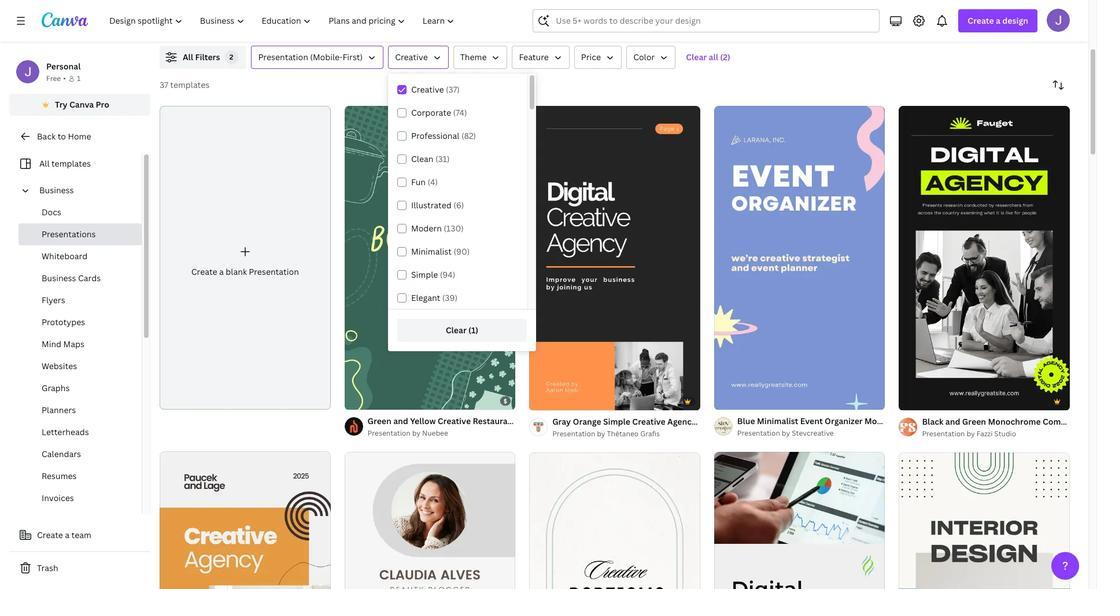Task type: vqa. For each thing, say whether or not it's contained in the screenshot.
Free •
yes



Task type: locate. For each thing, give the bounding box(es) containing it.
a inside 'element'
[[219, 266, 224, 277]]

elegant
[[411, 292, 441, 303]]

by inside gray orange simple creative agency responsive presentation presentation by thētaneo grafis
[[597, 429, 606, 438]]

Sort by button
[[1047, 73, 1071, 97]]

presentation (mobile-first) button
[[251, 46, 384, 69]]

presentation down the green
[[368, 429, 411, 438]]

color button
[[627, 46, 676, 69]]

creative
[[395, 52, 428, 63], [411, 84, 444, 95], [438, 416, 471, 427], [633, 416, 666, 427]]

calendars link
[[19, 443, 142, 465]]

of inside "1 of 10" link
[[543, 397, 551, 405]]

2 horizontal spatial create
[[968, 15, 995, 26]]

1 vertical spatial minimalist
[[758, 416, 799, 427]]

1 horizontal spatial mobile
[[865, 416, 892, 427]]

0 vertical spatial templates
[[170, 79, 210, 90]]

back to home
[[37, 131, 91, 142]]

all for all filters
[[183, 52, 193, 63]]

0 horizontal spatial minimalist
[[411, 246, 452, 257]]

gray
[[553, 416, 571, 427]]

mobile
[[562, 416, 589, 427], [865, 416, 892, 427]]

1 horizontal spatial a
[[219, 266, 224, 277]]

business inside 'link'
[[39, 185, 74, 196]]

2 vertical spatial create
[[37, 530, 63, 541]]

create a blank presentation
[[191, 266, 299, 277]]

try canva pro button
[[9, 94, 150, 116]]

1 mobile from the left
[[562, 416, 589, 427]]

minimalist
[[411, 246, 452, 257], [758, 416, 799, 427]]

fun (4)
[[411, 177, 438, 188]]

blue minimalist event organizer mobile presentation image
[[715, 106, 886, 410]]

(74)
[[453, 107, 467, 118]]

1 horizontal spatial clear
[[686, 52, 707, 63]]

of inside 1 of 9 link
[[358, 397, 366, 405]]

fazzi
[[977, 429, 993, 438]]

mobile left "first"
[[562, 416, 589, 427]]

color
[[634, 52, 655, 63]]

elegant (39)
[[411, 292, 458, 303]]

business for business cards
[[42, 273, 76, 284]]

0 horizontal spatial clear
[[446, 325, 467, 336]]

1 vertical spatial templates
[[51, 158, 91, 169]]

1 vertical spatial a
[[219, 266, 224, 277]]

(39)
[[443, 292, 458, 303]]

0 horizontal spatial 1
[[77, 73, 81, 83]]

first)
[[343, 52, 363, 63]]

all
[[709, 52, 719, 63]]

mobile inside blue minimalist event organizer mobile presentation presentation by stevcreative
[[865, 416, 892, 427]]

presentation down "blue"
[[738, 429, 781, 438]]

1 horizontal spatial simple
[[604, 416, 631, 427]]

presentation by nuebee link
[[368, 428, 516, 440]]

(mobile-
[[310, 52, 343, 63]]

create
[[968, 15, 995, 26], [191, 266, 217, 277], [37, 530, 63, 541]]

None search field
[[533, 9, 880, 32]]

a
[[997, 15, 1001, 26], [219, 266, 224, 277], [65, 530, 70, 541]]

create inside button
[[37, 530, 63, 541]]

blue minimalist event organizer mobile presentation presentation by stevcreative
[[738, 416, 945, 438]]

price button
[[575, 46, 622, 69]]

a left design
[[997, 15, 1001, 26]]

1
[[77, 73, 81, 83], [353, 397, 356, 405], [538, 397, 541, 405]]

0 vertical spatial create
[[968, 15, 995, 26]]

presentation inside presentation by fazzi studio link
[[923, 429, 966, 438]]

first
[[591, 416, 609, 427]]

invoices link
[[19, 487, 142, 509]]

clear all (2) button
[[681, 46, 737, 69]]

presentation inside create a blank presentation 'element'
[[249, 266, 299, 277]]

1 left 9
[[353, 397, 356, 405]]

2 by from the left
[[782, 429, 791, 438]]

create left blank
[[191, 266, 217, 277]]

1 horizontal spatial templates
[[170, 79, 210, 90]]

create a team button
[[9, 524, 150, 547]]

all down back
[[39, 158, 49, 169]]

10
[[553, 397, 561, 405]]

docs
[[42, 207, 61, 218]]

create left design
[[968, 15, 995, 26]]

0 vertical spatial all
[[183, 52, 193, 63]]

1 horizontal spatial create
[[191, 266, 217, 277]]

0 horizontal spatial create
[[37, 530, 63, 541]]

0 horizontal spatial mobile
[[562, 416, 589, 427]]

templates inside all templates link
[[51, 158, 91, 169]]

templates down back to home
[[51, 158, 91, 169]]

mind maps link
[[19, 333, 142, 355]]

0 horizontal spatial all
[[39, 158, 49, 169]]

thētaneo
[[607, 429, 639, 438]]

1 vertical spatial clear
[[446, 325, 467, 336]]

clear left (1)
[[446, 325, 467, 336]]

clear left all
[[686, 52, 707, 63]]

1 right •
[[77, 73, 81, 83]]

1 left 10
[[538, 397, 541, 405]]

of
[[358, 397, 366, 405], [543, 397, 551, 405]]

create inside 'element'
[[191, 266, 217, 277]]

green and yellow creative restaurant promotion mobile first presentation link
[[368, 415, 662, 428]]

presentation by stevcreative link
[[738, 428, 886, 440]]

mobile right organizer
[[865, 416, 892, 427]]

trash link
[[9, 557, 150, 580]]

37 templates
[[160, 79, 210, 90]]

invoices
[[42, 492, 74, 503]]

simple
[[411, 269, 438, 280], [604, 416, 631, 427]]

create a blank presentation link
[[160, 106, 331, 410]]

canva
[[69, 99, 94, 110]]

design
[[1003, 15, 1029, 26]]

beige and green creative interior architecture brand mobile-first presentation image
[[900, 452, 1071, 589]]

0 vertical spatial business
[[39, 185, 74, 196]]

a inside button
[[65, 530, 70, 541]]

1 by from the left
[[412, 429, 421, 438]]

trash
[[37, 563, 58, 574]]

prototypes
[[42, 317, 85, 328]]

a left blank
[[219, 266, 224, 277]]

simple up thētaneo at bottom right
[[604, 416, 631, 427]]

1 horizontal spatial minimalist
[[758, 416, 799, 427]]

0 vertical spatial a
[[997, 15, 1001, 26]]

0 vertical spatial simple
[[411, 269, 438, 280]]

presentation down the top level navigation element
[[258, 52, 308, 63]]

1 horizontal spatial all
[[183, 52, 193, 63]]

gray orange simple creative agency responsive presentation link
[[553, 415, 796, 428]]

creative up corporate
[[411, 84, 444, 95]]

create left team
[[37, 530, 63, 541]]

0 vertical spatial clear
[[686, 52, 707, 63]]

creative up presentation by nuebee link
[[438, 416, 471, 427]]

business up flyers
[[42, 273, 76, 284]]

by
[[412, 429, 421, 438], [782, 429, 791, 438], [597, 429, 606, 438], [967, 429, 976, 438]]

presentation left fazzi
[[923, 429, 966, 438]]

by left fazzi
[[967, 429, 976, 438]]

all templates
[[39, 158, 91, 169]]

maps
[[63, 339, 84, 350]]

presentation (mobile-first)
[[258, 52, 363, 63]]

beige creative graphic designer mobile-first presentation image
[[345, 452, 516, 589]]

(82)
[[462, 130, 476, 141]]

2 horizontal spatial a
[[997, 15, 1001, 26]]

a inside dropdown button
[[997, 15, 1001, 26]]

(4)
[[428, 177, 438, 188]]

1 horizontal spatial 1
[[353, 397, 356, 405]]

2 mobile from the left
[[865, 416, 892, 427]]

theme
[[460, 52, 487, 63]]

of left 9
[[358, 397, 366, 405]]

personal
[[46, 61, 81, 72]]

by left stevcreative
[[782, 429, 791, 438]]

2 vertical spatial a
[[65, 530, 70, 541]]

clean
[[411, 153, 434, 164]]

1 vertical spatial simple
[[604, 416, 631, 427]]

0 horizontal spatial a
[[65, 530, 70, 541]]

minimalist right "blue"
[[758, 416, 799, 427]]

professional
[[411, 130, 460, 141]]

creative inside green and yellow creative restaurant promotion mobile first presentation presentation by nuebee
[[438, 416, 471, 427]]

presentation up presentation by fazzi studio
[[894, 416, 945, 427]]

0 vertical spatial minimalist
[[411, 246, 452, 257]]

business up docs
[[39, 185, 74, 196]]

creative button
[[388, 46, 449, 69]]

restaurant
[[473, 416, 516, 427]]

illustrated (6)
[[411, 200, 464, 211]]

3 by from the left
[[597, 429, 606, 438]]

1 vertical spatial business
[[42, 273, 76, 284]]

minimalist up simple (94)
[[411, 246, 452, 257]]

1 of from the left
[[358, 397, 366, 405]]

all for all templates
[[39, 158, 49, 169]]

by down "first"
[[597, 429, 606, 438]]

blue
[[738, 416, 756, 427]]

0 horizontal spatial templates
[[51, 158, 91, 169]]

cards
[[78, 273, 101, 284]]

top level navigation element
[[102, 9, 465, 32]]

2 horizontal spatial 1
[[538, 397, 541, 405]]

Search search field
[[556, 10, 873, 32]]

home
[[68, 131, 91, 142]]

business for business
[[39, 185, 74, 196]]

presentation inside presentation (mobile-first) button
[[258, 52, 308, 63]]

black and green monochrome company pitch deck mobile-first presentation image
[[900, 106, 1071, 410]]

1 vertical spatial create
[[191, 266, 217, 277]]

free •
[[46, 73, 66, 83]]

presentation right blank
[[249, 266, 299, 277]]

1 vertical spatial all
[[39, 158, 49, 169]]

of left 10
[[543, 397, 551, 405]]

all left filters
[[183, 52, 193, 63]]

create inside dropdown button
[[968, 15, 995, 26]]

2
[[230, 52, 234, 62]]

resumes link
[[19, 465, 142, 487]]

fun
[[411, 177, 426, 188]]

0 horizontal spatial of
[[358, 397, 366, 405]]

simple left (94)
[[411, 269, 438, 280]]

presentation left event
[[746, 416, 796, 427]]

websites
[[42, 361, 77, 372]]

a left team
[[65, 530, 70, 541]]

stevcreative
[[792, 429, 834, 438]]

all
[[183, 52, 193, 63], [39, 158, 49, 169]]

templates right 37
[[170, 79, 210, 90]]

creative up grafis
[[633, 416, 666, 427]]

1 horizontal spatial of
[[543, 397, 551, 405]]

by down yellow
[[412, 429, 421, 438]]

4 by from the left
[[967, 429, 976, 438]]

create a design
[[968, 15, 1029, 26]]

creative up creative (37)
[[395, 52, 428, 63]]

2 of from the left
[[543, 397, 551, 405]]

green and yellow creative restaurant promotion mobile first presentation image
[[345, 106, 516, 410]]



Task type: describe. For each thing, give the bounding box(es) containing it.
presentation by fazzi studio link
[[923, 428, 1071, 440]]

create a design button
[[959, 9, 1038, 32]]

simple (94)
[[411, 269, 456, 280]]

(2)
[[721, 52, 731, 63]]

create a blank presentation element
[[160, 106, 331, 410]]

letterheads
[[42, 427, 89, 438]]

websites link
[[19, 355, 142, 377]]

1 for gray
[[538, 397, 541, 405]]

calendars
[[42, 449, 81, 460]]

1 of 9
[[353, 397, 372, 405]]

white and green minimalist creative portfolio mobile first presentation image
[[530, 452, 701, 589]]

corporate
[[411, 107, 451, 118]]

orange
[[573, 416, 602, 427]]

graphs
[[42, 383, 70, 394]]

all filters
[[183, 52, 220, 63]]

by inside blue minimalist event organizer mobile presentation presentation by stevcreative
[[782, 429, 791, 438]]

grafis
[[641, 429, 660, 438]]

•
[[63, 73, 66, 83]]

(94)
[[440, 269, 456, 280]]

create for create a design
[[968, 15, 995, 26]]

agency
[[668, 416, 697, 427]]

of for gray orange simple creative agency responsive presentation
[[543, 397, 551, 405]]

by inside green and yellow creative restaurant promotion mobile first presentation presentation by nuebee
[[412, 429, 421, 438]]

back to home link
[[9, 125, 150, 148]]

templates for all templates
[[51, 158, 91, 169]]

blue white creative professional modern business digital marketing agency mobile presentation template image
[[715, 452, 886, 589]]

presentation by fazzi studio
[[923, 429, 1017, 438]]

(37)
[[446, 84, 460, 95]]

and
[[394, 416, 408, 427]]

whiteboard link
[[19, 245, 142, 267]]

(1)
[[469, 325, 479, 336]]

of for green and yellow creative restaurant promotion mobile first presentation
[[358, 397, 366, 405]]

gray orange simple creative agency responsive presentation image
[[530, 106, 701, 410]]

blank
[[226, 266, 247, 277]]

planners link
[[19, 399, 142, 421]]

presentations
[[42, 229, 96, 240]]

clear (1)
[[446, 325, 479, 336]]

clear all (2)
[[686, 52, 731, 63]]

minimalist inside blue minimalist event organizer mobile presentation presentation by stevcreative
[[758, 416, 799, 427]]

team
[[71, 530, 91, 541]]

try
[[55, 99, 68, 110]]

a for team
[[65, 530, 70, 541]]

corporate (74)
[[411, 107, 467, 118]]

filters
[[195, 52, 220, 63]]

business cards link
[[19, 267, 142, 289]]

clear for clear all (2)
[[686, 52, 707, 63]]

flyers
[[42, 295, 65, 306]]

whiteboard
[[42, 251, 88, 262]]

creative (37)
[[411, 84, 460, 95]]

resumes
[[42, 470, 77, 481]]

gray orange simple creative agency responsive presentation presentation by thētaneo grafis
[[553, 416, 796, 438]]

all templates link
[[16, 153, 135, 175]]

creative inside button
[[395, 52, 428, 63]]

graphs link
[[19, 377, 142, 399]]

clean (31)
[[411, 153, 450, 164]]

(6)
[[454, 200, 464, 211]]

docs link
[[19, 201, 142, 223]]

to
[[58, 131, 66, 142]]

presentation down gray
[[553, 429, 596, 438]]

theme button
[[454, 46, 508, 69]]

$
[[504, 397, 508, 405]]

business link
[[35, 179, 135, 201]]

clear for clear (1)
[[446, 325, 467, 336]]

0 horizontal spatial simple
[[411, 269, 438, 280]]

nuebee
[[422, 429, 448, 438]]

prototypes link
[[19, 311, 142, 333]]

create for create a team
[[37, 530, 63, 541]]

mind maps
[[42, 339, 84, 350]]

try canva pro
[[55, 99, 109, 110]]

promotion
[[518, 416, 560, 427]]

pro
[[96, 99, 109, 110]]

presentation up presentation by thētaneo grafis link at the bottom right
[[611, 416, 662, 427]]

create for create a blank presentation
[[191, 266, 217, 277]]

presentation by thētaneo grafis link
[[553, 428, 701, 440]]

yellow
[[410, 416, 436, 427]]

event
[[801, 416, 823, 427]]

mobile inside green and yellow creative restaurant promotion mobile first presentation presentation by nuebee
[[562, 416, 589, 427]]

jacob simon image
[[1047, 9, 1071, 32]]

2 filter options selected element
[[225, 50, 239, 64]]

1 for green
[[353, 397, 356, 405]]

professional (82)
[[411, 130, 476, 141]]

free
[[46, 73, 61, 83]]

37
[[160, 79, 168, 90]]

creative inside gray orange simple creative agency responsive presentation presentation by thētaneo grafis
[[633, 416, 666, 427]]

(31)
[[436, 153, 450, 164]]

create a team
[[37, 530, 91, 541]]

simple inside gray orange simple creative agency responsive presentation presentation by thētaneo grafis
[[604, 416, 631, 427]]

clear (1) button
[[398, 319, 527, 342]]

minimalist (90)
[[411, 246, 470, 257]]

templates for 37 templates
[[170, 79, 210, 90]]

green
[[368, 416, 392, 427]]

studio
[[995, 429, 1017, 438]]

orange white creative agency mobile-first presentation image
[[160, 452, 331, 589]]

feature button
[[512, 46, 570, 69]]

a for design
[[997, 15, 1001, 26]]

price
[[582, 52, 601, 63]]

(90)
[[454, 246, 470, 257]]

green and yellow creative restaurant promotion mobile first presentation presentation by nuebee
[[368, 416, 662, 438]]

a for blank
[[219, 266, 224, 277]]

letterheads link
[[19, 421, 142, 443]]

(130)
[[444, 223, 464, 234]]



